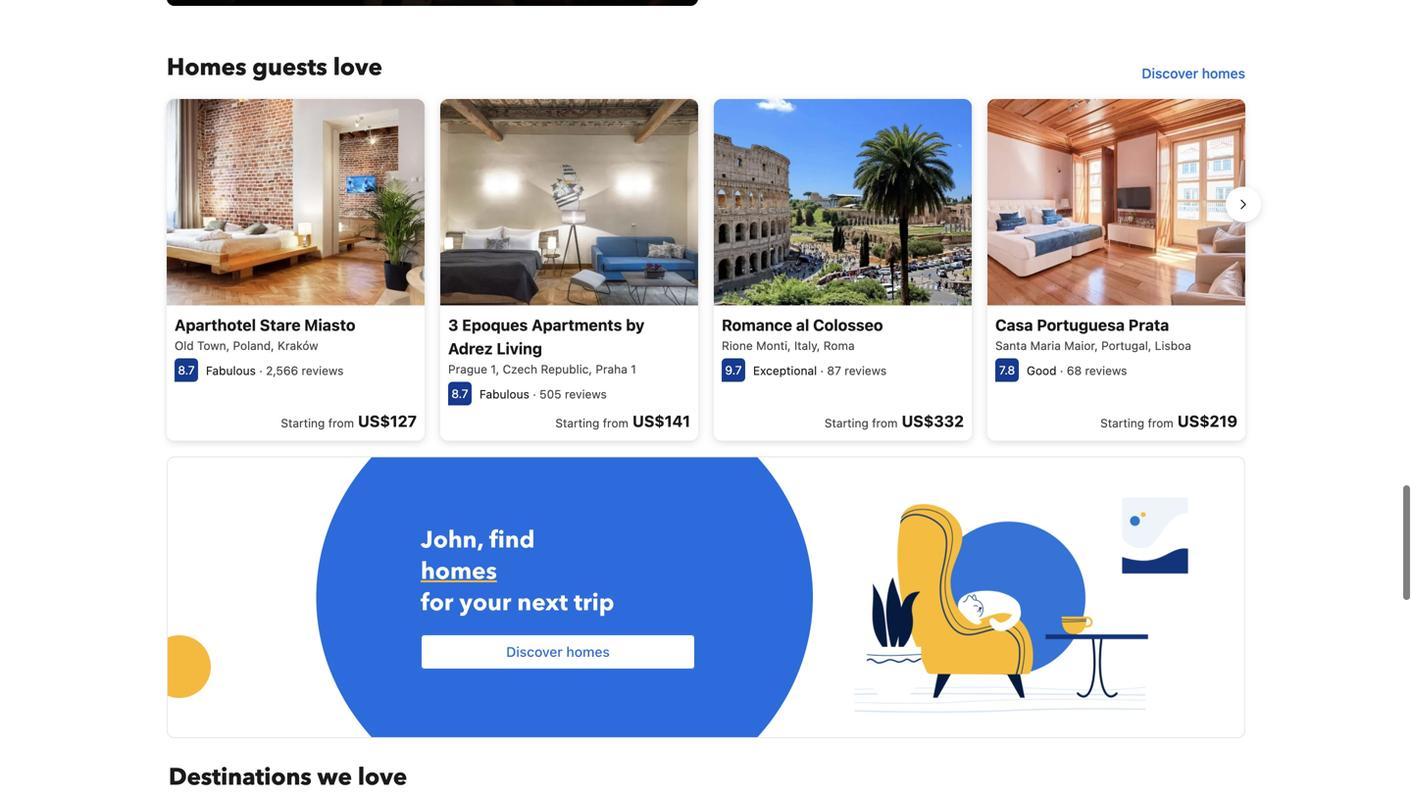 Task type: vqa. For each thing, say whether or not it's contained in the screenshot.


Task type: describe. For each thing, give the bounding box(es) containing it.
87
[[827, 364, 841, 377]]

kraków
[[278, 339, 318, 352]]

next
[[517, 587, 568, 619]]

italy,
[[794, 339, 820, 352]]

homes inside john, find homes for your next trip
[[421, 556, 497, 588]]

fabulous for living
[[480, 387, 529, 401]]

casa
[[996, 316, 1033, 334]]

region inside main content
[[151, 91, 1261, 449]]

8.7 element for town,
[[175, 358, 198, 382]]

santa
[[996, 339, 1027, 352]]

starting for us$127
[[281, 416, 325, 430]]

0 horizontal spatial discover homes
[[506, 644, 610, 660]]

discover homes link
[[1134, 56, 1253, 91]]

1,
[[491, 362, 499, 376]]

roma
[[824, 339, 855, 352]]

8.7 for adrez
[[452, 387, 468, 400]]

praha
[[596, 362, 628, 376]]

505
[[540, 387, 562, 401]]

from for us$127
[[328, 416, 354, 430]]

from for us$219
[[1148, 416, 1174, 430]]

exceptional
[[753, 364, 817, 377]]

us$219
[[1178, 412, 1238, 430]]

fabulous · 2,566 reviews
[[206, 364, 344, 377]]

· for living
[[533, 387, 536, 401]]

trip
[[574, 587, 614, 619]]

fabulous for poland,
[[206, 364, 256, 377]]

8.7 element for adrez
[[448, 382, 472, 405]]

by
[[626, 316, 645, 334]]

rione
[[722, 339, 753, 352]]

portuguesa
[[1037, 316, 1125, 334]]

· for italy,
[[820, 364, 824, 377]]

2,566
[[266, 364, 298, 377]]

apartments
[[532, 316, 622, 334]]

republic,
[[541, 362, 592, 376]]

good · 68 reviews
[[1027, 364, 1127, 377]]

colosseo
[[813, 316, 883, 334]]

fabulous element for poland,
[[206, 364, 256, 377]]

0 horizontal spatial discover
[[506, 644, 563, 660]]

good element
[[1027, 364, 1057, 377]]

7.8
[[999, 363, 1015, 377]]

us$141
[[633, 412, 690, 430]]

guests
[[252, 51, 327, 84]]

exceptional · 87 reviews
[[753, 364, 887, 377]]

fabulous · 505 reviews
[[480, 387, 607, 401]]

fabulous element for living
[[480, 387, 529, 401]]

homes guests love
[[167, 51, 382, 84]]

1
[[631, 362, 636, 376]]

homes
[[167, 51, 246, 84]]

1 horizontal spatial homes
[[566, 644, 610, 660]]



Task type: locate. For each thing, give the bounding box(es) containing it.
68
[[1067, 364, 1082, 377]]

starting for us$219
[[1101, 416, 1145, 430]]

from inside starting from us$332
[[872, 416, 898, 430]]

0 horizontal spatial fabulous element
[[206, 364, 256, 377]]

homes inside 'link'
[[1202, 65, 1246, 81]]

8.7
[[178, 363, 195, 377], [452, 387, 468, 400]]

from for us$141
[[603, 416, 629, 430]]

love for homes guests love
[[333, 51, 382, 84]]

aparthotel
[[175, 316, 256, 334]]

starting for us$332
[[825, 416, 869, 430]]

casa portuguesa prata santa maria maior, portugal, lisboa
[[996, 316, 1191, 352]]

starting down 87 at the right of the page
[[825, 416, 869, 430]]

1 horizontal spatial discover homes
[[1142, 65, 1246, 81]]

starting down good · 68 reviews
[[1101, 416, 1145, 430]]

homes
[[1202, 65, 1246, 81], [421, 556, 497, 588], [566, 644, 610, 660]]

discover homes
[[1142, 65, 1246, 81], [506, 644, 610, 660]]

we
[[317, 761, 352, 794]]

monti,
[[756, 339, 791, 352]]

fabulous
[[206, 364, 256, 377], [480, 387, 529, 401]]

2 from from the left
[[603, 416, 629, 430]]

1 vertical spatial discover
[[506, 644, 563, 660]]

fabulous element down town,
[[206, 364, 256, 377]]

0 vertical spatial discover
[[1142, 65, 1199, 81]]

living
[[497, 339, 542, 358]]

reviews right "68"
[[1085, 364, 1127, 377]]

reviews right 87 at the right of the page
[[845, 364, 887, 377]]

9.7 element
[[722, 358, 745, 382]]

fabulous down town,
[[206, 364, 256, 377]]

discover homes inside 'link'
[[1142, 65, 1246, 81]]

from
[[328, 416, 354, 430], [603, 416, 629, 430], [872, 416, 898, 430], [1148, 416, 1174, 430]]

· left 505
[[533, 387, 536, 401]]

maria
[[1030, 339, 1061, 352]]

love right we
[[358, 761, 407, 794]]

miasto
[[304, 316, 356, 334]]

· for maior,
[[1060, 364, 1064, 377]]

1 horizontal spatial fabulous
[[480, 387, 529, 401]]

from inside starting from us$219
[[1148, 416, 1174, 430]]

old
[[175, 339, 194, 352]]

region containing aparthotel stare miasto
[[151, 91, 1261, 449]]

starting down 2,566
[[281, 416, 325, 430]]

starting
[[281, 416, 325, 430], [556, 416, 600, 430], [825, 416, 869, 430], [1101, 416, 1145, 430]]

starting inside starting from us$141
[[556, 416, 600, 430]]

1 starting from the left
[[281, 416, 325, 430]]

from inside starting from us$141
[[603, 416, 629, 430]]

· for poland,
[[259, 364, 263, 377]]

region
[[151, 91, 1261, 449]]

1 vertical spatial fabulous
[[480, 387, 529, 401]]

starting from us$332
[[825, 412, 964, 430]]

prata
[[1129, 316, 1169, 334]]

1 horizontal spatial 8.7 element
[[448, 382, 472, 405]]

epoques
[[462, 316, 528, 334]]

reviews for italy,
[[845, 364, 887, 377]]

2 starting from the left
[[556, 416, 600, 430]]

· left "68"
[[1060, 364, 1064, 377]]

reviews down republic,
[[565, 387, 607, 401]]

maior,
[[1064, 339, 1098, 352]]

love right guests
[[333, 51, 382, 84]]

8.7 element down old at left top
[[175, 358, 198, 382]]

destinations we love
[[169, 761, 407, 794]]

from left us$127
[[328, 416, 354, 430]]

romance al colosseo rione monti, italy, roma
[[722, 316, 883, 352]]

starting inside starting from us$332
[[825, 416, 869, 430]]

fabulous element
[[206, 364, 256, 377], [480, 387, 529, 401]]

starting from us$141
[[556, 412, 690, 430]]

0 vertical spatial 8.7
[[178, 363, 195, 377]]

reviews for maior,
[[1085, 364, 1127, 377]]

reviews for poland,
[[302, 364, 344, 377]]

love inside main content
[[333, 51, 382, 84]]

9.7
[[725, 363, 742, 377]]

4 from from the left
[[1148, 416, 1174, 430]]

from left us$219
[[1148, 416, 1174, 430]]

starting for us$141
[[556, 416, 600, 430]]

love for destinations we love
[[358, 761, 407, 794]]

adrez
[[448, 339, 493, 358]]

destinations
[[169, 761, 312, 794]]

stare
[[260, 316, 301, 334]]

aparthotel stare miasto old town, poland, kraków
[[175, 316, 356, 352]]

3
[[448, 316, 458, 334]]

your
[[459, 587, 511, 619]]

fabulous element down 1,
[[480, 387, 529, 401]]

0 horizontal spatial 8.7 element
[[175, 358, 198, 382]]

main content containing homes guests love
[[148, 0, 1261, 797]]

us$332
[[902, 412, 964, 430]]

lisboa
[[1155, 339, 1191, 352]]

exceptional element
[[753, 364, 817, 377]]

0 horizontal spatial 8.7
[[178, 363, 195, 377]]

1 horizontal spatial 8.7
[[452, 387, 468, 400]]

from inside starting from us$127
[[328, 416, 354, 430]]

· left 87 at the right of the page
[[820, 364, 824, 377]]

starting from us$127
[[281, 412, 417, 430]]

4 starting from the left
[[1101, 416, 1145, 430]]

8.7 element
[[175, 358, 198, 382], [448, 382, 472, 405]]

0 horizontal spatial homes
[[421, 556, 497, 588]]

starting inside starting from us$127
[[281, 416, 325, 430]]

0 vertical spatial fabulous
[[206, 364, 256, 377]]

prague
[[448, 362, 487, 376]]

fabulous down 1,
[[480, 387, 529, 401]]

main content
[[148, 0, 1261, 797]]

8.7 down prague
[[452, 387, 468, 400]]

us$127
[[358, 412, 417, 430]]

1 vertical spatial 8.7
[[452, 387, 468, 400]]

czech
[[503, 362, 538, 376]]

1 horizontal spatial discover
[[1142, 65, 1199, 81]]

find
[[489, 524, 535, 557]]

reviews
[[302, 364, 344, 377], [845, 364, 887, 377], [1085, 364, 1127, 377], [565, 387, 607, 401]]

from left "us$332"
[[872, 416, 898, 430]]

romance
[[722, 316, 792, 334]]

3 from from the left
[[872, 416, 898, 430]]

2 horizontal spatial homes
[[1202, 65, 1246, 81]]

starting from us$219
[[1101, 412, 1238, 430]]

1 horizontal spatial fabulous element
[[480, 387, 529, 401]]

starting down 505
[[556, 416, 600, 430]]

from left us$141
[[603, 416, 629, 430]]

discover inside 'link'
[[1142, 65, 1199, 81]]

0 vertical spatial love
[[333, 51, 382, 84]]

from for us$332
[[872, 416, 898, 430]]

8.7 element down prague
[[448, 382, 472, 405]]

3 starting from the left
[[825, 416, 869, 430]]

love
[[333, 51, 382, 84], [358, 761, 407, 794]]

poland,
[[233, 339, 274, 352]]

1 vertical spatial fabulous element
[[480, 387, 529, 401]]

reviews for living
[[565, 387, 607, 401]]

discover
[[1142, 65, 1199, 81], [506, 644, 563, 660]]

portugal,
[[1102, 339, 1152, 352]]

2 vertical spatial homes
[[566, 644, 610, 660]]

0 vertical spatial fabulous element
[[206, 364, 256, 377]]

·
[[259, 364, 263, 377], [820, 364, 824, 377], [1060, 364, 1064, 377], [533, 387, 536, 401]]

reviews down "kraków"
[[302, 364, 344, 377]]

8.7 for town,
[[178, 363, 195, 377]]

7.8 element
[[996, 358, 1019, 382]]

3 epoques apartments by adrez living prague 1, czech republic, praha 1
[[448, 316, 645, 376]]

john, find homes for your next trip
[[421, 524, 614, 619]]

good
[[1027, 364, 1057, 377]]

0 vertical spatial homes
[[1202, 65, 1246, 81]]

1 from from the left
[[328, 416, 354, 430]]

8.7 down old at left top
[[178, 363, 195, 377]]

town,
[[197, 339, 230, 352]]

for
[[421, 587, 454, 619]]

1 vertical spatial love
[[358, 761, 407, 794]]

· left 2,566
[[259, 364, 263, 377]]

starting inside starting from us$219
[[1101, 416, 1145, 430]]

1 vertical spatial discover homes
[[506, 644, 610, 660]]

1 vertical spatial homes
[[421, 556, 497, 588]]

john,
[[421, 524, 483, 557]]

0 horizontal spatial fabulous
[[206, 364, 256, 377]]

al
[[796, 316, 809, 334]]

0 vertical spatial discover homes
[[1142, 65, 1246, 81]]



